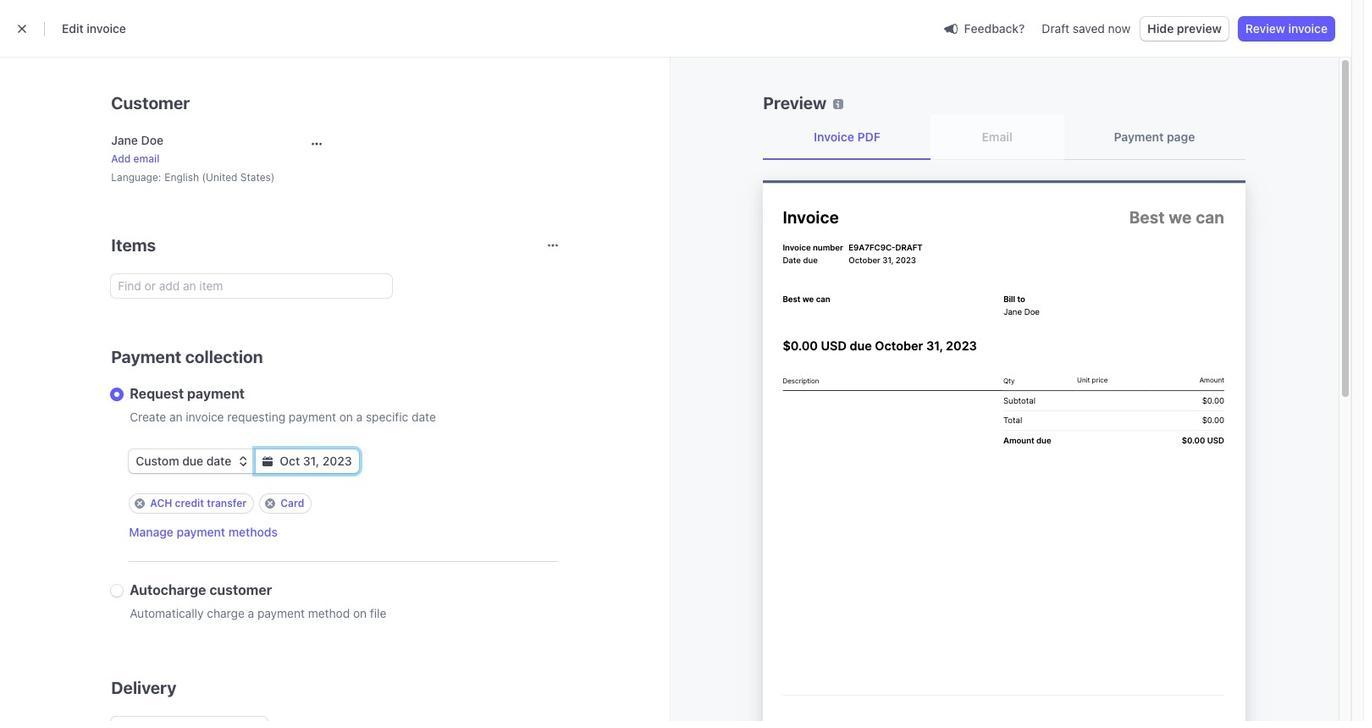 Task type: describe. For each thing, give the bounding box(es) containing it.
tab list containing invoice pdf
[[764, 114, 1247, 160]]

autocharge
[[130, 583, 206, 598]]

doe
[[141, 133, 164, 147]]

invoice inside the request payment create an invoice requesting payment on a specific date
[[186, 410, 224, 424]]

charge
[[207, 607, 245, 621]]

payment for payment page
[[1115, 130, 1164, 144]]

custom due date button
[[129, 450, 255, 474]]

manage payment methods
[[129, 525, 278, 540]]

review
[[1246, 21, 1286, 36]]

create
[[130, 410, 166, 424]]

autocharge customer automatically charge a payment method on file
[[130, 583, 387, 621]]

draft saved now
[[1043, 21, 1131, 36]]

toolbar containing ach credit transfer
[[129, 494, 312, 514]]

hide
[[1148, 21, 1175, 36]]

a inside the request payment create an invoice requesting payment on a specific date
[[356, 410, 363, 424]]

states)
[[240, 171, 275, 184]]

payment down the collection
[[187, 386, 245, 402]]

feedback?
[[965, 21, 1026, 35]]

hide preview button
[[1141, 17, 1229, 41]]

on for customer
[[353, 607, 367, 621]]

page
[[1167, 130, 1196, 144]]

custom
[[136, 454, 179, 469]]

payment collection
[[111, 347, 263, 367]]

add
[[111, 153, 131, 165]]

ach credit transfer
[[150, 497, 247, 510]]

payment up 31,
[[289, 410, 336, 424]]

1 horizontal spatial svg image
[[312, 139, 322, 149]]

items
[[111, 236, 156, 255]]

invoice for edit invoice
[[87, 21, 126, 36]]

specific
[[366, 410, 409, 424]]

payment inside button
[[177, 525, 225, 540]]

payment for payment collection
[[111, 347, 182, 367]]

review invoice button
[[1239, 17, 1335, 41]]

oct 31, 2023
[[280, 454, 352, 469]]

file
[[370, 607, 387, 621]]

payment inside autocharge customer automatically charge a payment method on file
[[258, 607, 305, 621]]

email
[[982, 130, 1013, 144]]

email tab
[[931, 114, 1065, 160]]

payment page
[[1115, 130, 1196, 144]]

pdf
[[858, 130, 881, 144]]

remove ach credit transfer image
[[135, 499, 145, 509]]

credit
[[175, 497, 204, 510]]

customer
[[111, 93, 190, 113]]

add email button
[[111, 153, 160, 166]]

ach
[[150, 497, 172, 510]]

remove card image
[[265, 499, 276, 509]]



Task type: locate. For each thing, give the bounding box(es) containing it.
a inside autocharge customer automatically charge a payment method on file
[[248, 607, 254, 621]]

method
[[308, 607, 350, 621]]

payment down customer on the bottom of the page
[[258, 607, 305, 621]]

1 horizontal spatial date
[[412, 410, 436, 424]]

payment left page
[[1115, 130, 1164, 144]]

payment inside tab list
[[1115, 130, 1164, 144]]

invoice right review at the right of the page
[[1289, 21, 1329, 36]]

language:
[[111, 171, 161, 184]]

date left svg image
[[207, 454, 232, 469]]

preview
[[1178, 21, 1222, 36]]

payment
[[187, 386, 245, 402], [289, 410, 336, 424], [177, 525, 225, 540], [258, 607, 305, 621]]

now
[[1109, 21, 1131, 36]]

on inside autocharge customer automatically charge a payment method on file
[[353, 607, 367, 621]]

customer
[[210, 583, 272, 598]]

on left the 'file'
[[353, 607, 367, 621]]

hide preview
[[1148, 21, 1222, 36]]

on left the specific
[[340, 410, 353, 424]]

0 vertical spatial payment
[[1115, 130, 1164, 144]]

a right charge
[[248, 607, 254, 621]]

a left the specific
[[356, 410, 363, 424]]

2 horizontal spatial invoice
[[1289, 21, 1329, 36]]

invoice for review invoice
[[1289, 21, 1329, 36]]

on inside the request payment create an invoice requesting payment on a specific date
[[340, 410, 353, 424]]

1 vertical spatial svg image
[[263, 457, 273, 467]]

english
[[165, 171, 199, 184]]

oct
[[280, 454, 300, 469]]

1 horizontal spatial a
[[356, 410, 363, 424]]

automatically
[[130, 607, 204, 621]]

1 vertical spatial a
[[248, 607, 254, 621]]

jane doe add email language: english (united states)
[[111, 133, 275, 184]]

transfer
[[207, 497, 247, 510]]

tab list
[[764, 114, 1247, 160]]

email
[[134, 153, 160, 165]]

0 vertical spatial svg image
[[312, 139, 322, 149]]

1 horizontal spatial payment
[[1115, 130, 1164, 144]]

date inside the request payment create an invoice requesting payment on a specific date
[[412, 410, 436, 424]]

invoice
[[87, 21, 126, 36], [1289, 21, 1329, 36], [186, 410, 224, 424]]

2023
[[323, 454, 352, 469]]

review invoice
[[1246, 21, 1329, 36]]

toolbar
[[129, 494, 312, 514]]

invoice right an at the bottom of page
[[186, 410, 224, 424]]

svg image
[[312, 139, 322, 149], [263, 457, 273, 467]]

oct 31, 2023 button
[[256, 450, 359, 474]]

0 horizontal spatial a
[[248, 607, 254, 621]]

methods
[[229, 525, 278, 540]]

0 vertical spatial date
[[412, 410, 436, 424]]

(united
[[202, 171, 238, 184]]

svg image inside oct 31, 2023 button
[[263, 457, 273, 467]]

invoice right edit
[[87, 21, 126, 36]]

due
[[182, 454, 203, 469]]

invoice
[[814, 130, 855, 144]]

1 horizontal spatial invoice
[[186, 410, 224, 424]]

0 vertical spatial on
[[340, 410, 353, 424]]

saved
[[1073, 21, 1106, 36]]

preview
[[764, 93, 827, 113]]

a
[[356, 410, 363, 424], [248, 607, 254, 621]]

1 vertical spatial payment
[[111, 347, 182, 367]]

an
[[169, 410, 183, 424]]

0 horizontal spatial svg image
[[263, 457, 273, 467]]

on for payment
[[340, 410, 353, 424]]

date inside popup button
[[207, 454, 232, 469]]

manage
[[129, 525, 174, 540]]

jane
[[111, 133, 138, 147]]

0 horizontal spatial date
[[207, 454, 232, 469]]

1 vertical spatial on
[[353, 607, 367, 621]]

manage payment methods button
[[129, 524, 278, 541]]

0 horizontal spatial on
[[340, 410, 353, 424]]

on
[[340, 410, 353, 424], [353, 607, 367, 621]]

draft
[[1043, 21, 1070, 36]]

request payment create an invoice requesting payment on a specific date
[[130, 386, 436, 424]]

invoice pdf
[[814, 130, 881, 144]]

svg image
[[238, 457, 248, 467]]

invoice inside the review invoice button
[[1289, 21, 1329, 36]]

Find or add an item text field
[[111, 275, 392, 298]]

collection
[[185, 347, 263, 367]]

custom due date
[[136, 454, 232, 469]]

delivery
[[111, 679, 177, 698]]

1 horizontal spatial on
[[353, 607, 367, 621]]

payment
[[1115, 130, 1164, 144], [111, 347, 182, 367]]

0 horizontal spatial payment
[[111, 347, 182, 367]]

31,
[[303, 454, 320, 469]]

payment down 'ach credit transfer'
[[177, 525, 225, 540]]

date right the specific
[[412, 410, 436, 424]]

0 vertical spatial a
[[356, 410, 363, 424]]

1 vertical spatial date
[[207, 454, 232, 469]]

card
[[281, 497, 305, 510]]

0 horizontal spatial invoice
[[87, 21, 126, 36]]

feedback? button
[[938, 17, 1032, 40]]

date
[[412, 410, 436, 424], [207, 454, 232, 469]]

edit
[[62, 21, 84, 36]]

requesting
[[227, 410, 286, 424]]

edit invoice
[[62, 21, 126, 36]]

request
[[130, 386, 184, 402]]

payment up request at the bottom left of the page
[[111, 347, 182, 367]]



Task type: vqa. For each thing, say whether or not it's contained in the screenshot.
Custom
yes



